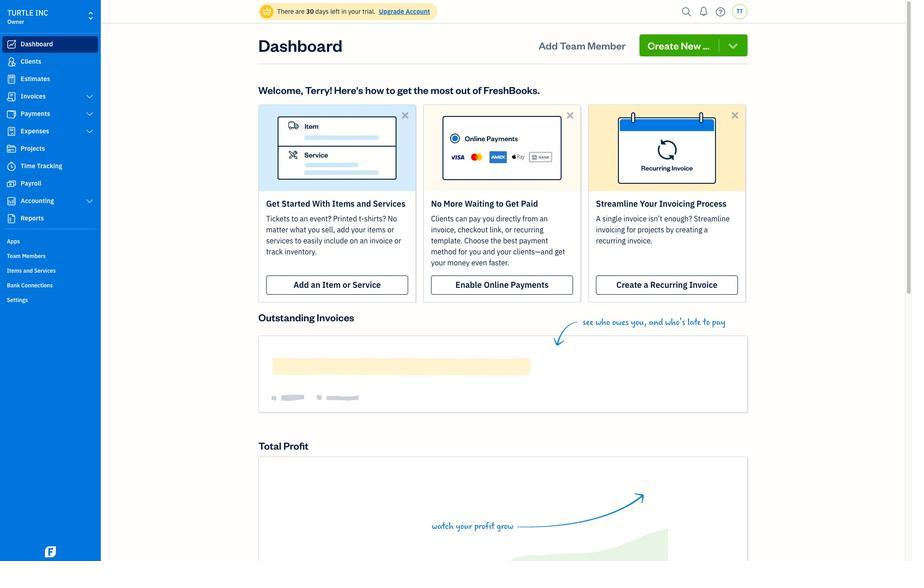 Task type: describe. For each thing, give the bounding box(es) containing it.
payroll
[[21, 179, 41, 187]]

waiting
[[465, 198, 494, 209]]

checkout
[[458, 225, 488, 234]]

are
[[296, 7, 305, 16]]

projects link
[[2, 141, 98, 157]]

more
[[444, 198, 463, 209]]

the inside the clients can pay you directly from an invoice, checkout link, or recurring template. choose the best payment method for you and your clients—and get your money even faster.
[[491, 236, 502, 245]]

client image
[[6, 57, 17, 66]]

reports
[[21, 214, 44, 222]]

your down method
[[431, 258, 446, 267]]

create new …
[[648, 39, 710, 52]]

create for create a recurring invoice
[[617, 280, 642, 290]]

with
[[312, 198, 330, 209]]

payments inside main element
[[21, 110, 50, 118]]

team inside button
[[560, 39, 586, 52]]

an inside the clients can pay you directly from an invoice, checkout link, or recurring template. choose the best payment method for you and your clients—and get your money even faster.
[[540, 214, 548, 223]]

profit
[[284, 439, 309, 452]]

owes
[[613, 317, 629, 328]]

and inside the clients can pay you directly from an invoice, checkout link, or recurring template. choose the best payment method for you and your clients—and get your money even faster.
[[483, 247, 495, 256]]

clients—and
[[513, 247, 553, 256]]

tt
[[737, 8, 744, 15]]

create a recurring invoice link
[[596, 275, 738, 295]]

your
[[640, 198, 658, 209]]

notifications image
[[697, 2, 711, 21]]

to up what on the left top
[[292, 214, 298, 223]]

create a recurring invoice
[[617, 280, 718, 290]]

outstanding invoices
[[259, 311, 354, 324]]

an inside add an item or service 'link'
[[311, 280, 321, 290]]

reports link
[[2, 210, 98, 227]]

a
[[596, 214, 601, 223]]

0 horizontal spatial the
[[414, 83, 429, 96]]

apps
[[7, 238, 20, 245]]

bank
[[7, 282, 20, 289]]

recurring inside the clients can pay you directly from an invoice, checkout link, or recurring template. choose the best payment method for you and your clients—and get your money even faster.
[[514, 225, 544, 234]]

get inside the clients can pay you directly from an invoice, checkout link, or recurring template. choose the best payment method for you and your clients—and get your money even faster.
[[555, 247, 566, 256]]

members
[[22, 253, 46, 259]]

1 horizontal spatial you
[[469, 247, 481, 256]]

chevron large down image for payments
[[86, 110, 94, 118]]

pay inside the clients can pay you directly from an invoice, checkout link, or recurring template. choose the best payment method for you and your clients—and get your money even faster.
[[469, 214, 481, 223]]

services
[[266, 236, 293, 245]]

your inside the tickets to an event? printed t-shirts? no matter what you sell, add your items or services to easily include on an invoice or track inventory.
[[351, 225, 366, 234]]

settings link
[[2, 293, 98, 307]]

to up the directly
[[496, 198, 504, 209]]

report image
[[6, 214, 17, 223]]

link,
[[490, 225, 504, 234]]

freshbooks image
[[43, 546, 58, 557]]

left
[[330, 7, 340, 16]]

creating
[[676, 225, 703, 234]]

2 get from the left
[[506, 198, 519, 209]]

timer image
[[6, 162, 17, 171]]

go to help image
[[714, 5, 728, 19]]

how
[[365, 83, 384, 96]]

invoices link
[[2, 88, 98, 105]]

for inside the clients can pay you directly from an invoice, checkout link, or recurring template. choose the best payment method for you and your clients—and get your money even faster.
[[459, 247, 468, 256]]

and up t-
[[357, 198, 371, 209]]

can
[[456, 214, 468, 223]]

recurring inside "a single invoice isn't enough? streamline invoicing for projects by creating a recurring invoice."
[[596, 236, 626, 245]]

invoice image
[[6, 92, 17, 101]]

estimate image
[[6, 75, 17, 84]]

to right how
[[386, 83, 396, 96]]

upgrade account link
[[377, 7, 430, 16]]

most
[[431, 83, 454, 96]]

account
[[406, 7, 430, 16]]

printed
[[333, 214, 357, 223]]

dashboard image
[[6, 40, 17, 49]]

1 horizontal spatial no
[[431, 198, 442, 209]]

projects
[[638, 225, 665, 234]]

create new … button
[[640, 34, 748, 56]]

estimates
[[21, 75, 50, 83]]

connections
[[21, 282, 53, 289]]

tickets
[[266, 214, 290, 223]]

clients can pay you directly from an invoice, checkout link, or recurring template. choose the best payment method for you and your clients—and get your money even faster.
[[431, 214, 566, 267]]

project image
[[6, 144, 17, 154]]

best
[[503, 236, 518, 245]]

on
[[350, 236, 358, 245]]

a single invoice isn't enough? streamline invoicing for projects by creating a recurring invoice.
[[596, 214, 730, 245]]

easily
[[303, 236, 322, 245]]

inventory.
[[285, 247, 317, 256]]

see who owes you, and who's late to pay
[[583, 317, 726, 328]]

profit
[[475, 521, 495, 532]]

t-
[[359, 214, 364, 223]]

see
[[583, 317, 594, 328]]

an right on
[[360, 236, 368, 245]]

no more waiting to get paid
[[431, 198, 538, 209]]

team inside main element
[[7, 253, 21, 259]]

your up faster.
[[497, 247, 512, 256]]

choose
[[465, 236, 489, 245]]

invoice,
[[431, 225, 456, 234]]

or right 'items'
[[388, 225, 395, 234]]

0 vertical spatial services
[[373, 198, 406, 209]]

chart image
[[6, 197, 17, 206]]

add for add an item or service
[[294, 280, 309, 290]]

and inside main element
[[23, 267, 33, 274]]

event?
[[310, 214, 332, 223]]

invoicing
[[660, 198, 695, 209]]

add for add team member
[[539, 39, 558, 52]]

who
[[596, 317, 611, 328]]

an up what on the left top
[[300, 214, 308, 223]]

days
[[316, 7, 329, 16]]

enough?
[[665, 214, 693, 223]]

0 horizontal spatial get
[[398, 83, 412, 96]]

new
[[681, 39, 701, 52]]

accounting
[[21, 197, 54, 205]]

owner
[[7, 18, 24, 25]]

welcome, terry! here's how to get the most out of freshbooks.
[[259, 83, 540, 96]]

money image
[[6, 179, 17, 188]]

projects
[[21, 144, 45, 153]]

or right on
[[395, 236, 401, 245]]

estimates link
[[2, 71, 98, 88]]

invoicing
[[596, 225, 625, 234]]

out
[[456, 83, 471, 96]]

get started with items and services
[[266, 198, 406, 209]]

settings
[[7, 297, 28, 303]]

tt button
[[733, 4, 748, 19]]

clients for clients can pay you directly from an invoice, checkout link, or recurring template. choose the best payment method for you and your clients—and get your money even faster.
[[431, 214, 454, 223]]

expenses link
[[2, 123, 98, 140]]

clients for clients
[[21, 57, 41, 66]]

who's
[[666, 317, 686, 328]]

enable online payments
[[456, 280, 549, 290]]



Task type: vqa. For each thing, say whether or not it's contained in the screenshot.
2nd / from the left
no



Task type: locate. For each thing, give the bounding box(es) containing it.
get up the directly
[[506, 198, 519, 209]]

for inside "a single invoice isn't enough? streamline invoicing for projects by creating a recurring invoice."
[[627, 225, 636, 234]]

0 vertical spatial items
[[332, 198, 355, 209]]

from
[[523, 214, 538, 223]]

1 horizontal spatial services
[[373, 198, 406, 209]]

you up easily
[[308, 225, 320, 234]]

an right from
[[540, 214, 548, 223]]

0 horizontal spatial invoice
[[370, 236, 393, 245]]

there
[[277, 7, 294, 16]]

to right late on the bottom of the page
[[704, 317, 710, 328]]

pay
[[469, 214, 481, 223], [713, 317, 726, 328]]

1 horizontal spatial team
[[560, 39, 586, 52]]

clients inside the clients can pay you directly from an invoice, checkout link, or recurring template. choose the best payment method for you and your clients—and get your money even faster.
[[431, 214, 454, 223]]

by
[[666, 225, 674, 234]]

chevron large down image
[[86, 93, 94, 100], [86, 110, 94, 118], [86, 198, 94, 205]]

2 vertical spatial chevron large down image
[[86, 198, 94, 205]]

1 horizontal spatial add
[[539, 39, 558, 52]]

template.
[[431, 236, 463, 245]]

create left 'new' on the right top of page
[[648, 39, 679, 52]]

add
[[337, 225, 350, 234]]

services inside main element
[[34, 267, 56, 274]]

chevron large down image
[[86, 128, 94, 135]]

get
[[398, 83, 412, 96], [555, 247, 566, 256]]

1 vertical spatial invoices
[[317, 311, 354, 324]]

add team member button
[[531, 34, 634, 56]]

0 vertical spatial pay
[[469, 214, 481, 223]]

0 horizontal spatial recurring
[[514, 225, 544, 234]]

paid
[[521, 198, 538, 209]]

bank connections link
[[2, 278, 98, 292]]

0 vertical spatial streamline
[[596, 198, 638, 209]]

dismiss image
[[730, 110, 741, 121]]

0 horizontal spatial pay
[[469, 214, 481, 223]]

and up even
[[483, 247, 495, 256]]

team left the "member"
[[560, 39, 586, 52]]

1 horizontal spatial streamline
[[694, 214, 730, 223]]

for up 'money'
[[459, 247, 468, 256]]

for up invoice.
[[627, 225, 636, 234]]

2 vertical spatial you
[[469, 247, 481, 256]]

1 horizontal spatial create
[[648, 39, 679, 52]]

2 chevron large down image from the top
[[86, 110, 94, 118]]

trial.
[[363, 7, 376, 16]]

1 horizontal spatial the
[[491, 236, 502, 245]]

streamline up the single
[[596, 198, 638, 209]]

1 dismiss image from the left
[[400, 110, 411, 121]]

items up bank
[[7, 267, 22, 274]]

1 horizontal spatial a
[[704, 225, 708, 234]]

services up bank connections link
[[34, 267, 56, 274]]

your down t-
[[351, 225, 366, 234]]

expense image
[[6, 127, 17, 136]]

chevron large down image for accounting
[[86, 198, 94, 205]]

for
[[627, 225, 636, 234], [459, 247, 468, 256]]

create for create new …
[[648, 39, 679, 52]]

pay up checkout
[[469, 214, 481, 223]]

an left item
[[311, 280, 321, 290]]

pay right late on the bottom of the page
[[713, 317, 726, 328]]

0 vertical spatial for
[[627, 225, 636, 234]]

…
[[703, 39, 710, 52]]

0 horizontal spatial dismiss image
[[400, 110, 411, 121]]

1 vertical spatial no
[[388, 214, 397, 223]]

streamline inside "a single invoice isn't enough? streamline invoicing for projects by creating a recurring invoice."
[[694, 214, 730, 223]]

1 horizontal spatial dashboard
[[259, 34, 343, 56]]

expenses
[[21, 127, 49, 135]]

upgrade
[[379, 7, 404, 16]]

bank connections
[[7, 282, 53, 289]]

your left profit
[[456, 521, 473, 532]]

team
[[560, 39, 586, 52], [7, 253, 21, 259]]

freshbooks.
[[484, 83, 540, 96]]

get right clients—and
[[555, 247, 566, 256]]

0 horizontal spatial payments
[[21, 110, 50, 118]]

0 vertical spatial payments
[[21, 110, 50, 118]]

1 vertical spatial services
[[34, 267, 56, 274]]

1 horizontal spatial payments
[[511, 280, 549, 290]]

items inside main element
[[7, 267, 22, 274]]

enable
[[456, 280, 482, 290]]

the down link,
[[491, 236, 502, 245]]

0 vertical spatial recurring
[[514, 225, 544, 234]]

1 vertical spatial items
[[7, 267, 22, 274]]

chevron large down image inside payments link
[[86, 110, 94, 118]]

dismiss image for no more waiting to get paid
[[565, 110, 576, 121]]

1 chevron large down image from the top
[[86, 93, 94, 100]]

inc
[[35, 8, 48, 17]]

0 vertical spatial chevron large down image
[[86, 93, 94, 100]]

2 dismiss image from the left
[[565, 110, 576, 121]]

watch your profit grow
[[432, 521, 514, 532]]

turtle
[[7, 8, 34, 17]]

0 horizontal spatial get
[[266, 198, 280, 209]]

here's
[[334, 83, 363, 96]]

invoice inside the tickets to an event? printed t-shirts? no matter what you sell, add your items or services to easily include on an invoice or track inventory.
[[370, 236, 393, 245]]

invoice down 'items'
[[370, 236, 393, 245]]

recurring down the 'invoicing'
[[596, 236, 626, 245]]

add inside 'link'
[[294, 280, 309, 290]]

get right how
[[398, 83, 412, 96]]

1 vertical spatial for
[[459, 247, 468, 256]]

or inside 'link'
[[343, 280, 351, 290]]

invoice inside "a single invoice isn't enough? streamline invoicing for projects by creating a recurring invoice."
[[624, 214, 647, 223]]

to down what on the left top
[[295, 236, 302, 245]]

chevron large down image for invoices
[[86, 93, 94, 100]]

0 horizontal spatial create
[[617, 280, 642, 290]]

1 horizontal spatial items
[[332, 198, 355, 209]]

0 horizontal spatial no
[[388, 214, 397, 223]]

to
[[386, 83, 396, 96], [496, 198, 504, 209], [292, 214, 298, 223], [295, 236, 302, 245], [704, 317, 710, 328]]

directly
[[496, 214, 521, 223]]

a inside "a single invoice isn't enough? streamline invoicing for projects by creating a recurring invoice."
[[704, 225, 708, 234]]

1 vertical spatial the
[[491, 236, 502, 245]]

online
[[484, 280, 509, 290]]

and down team members
[[23, 267, 33, 274]]

0 vertical spatial no
[[431, 198, 442, 209]]

late
[[688, 317, 701, 328]]

clients up 'estimates' at the left top of page
[[21, 57, 41, 66]]

0 horizontal spatial you
[[308, 225, 320, 234]]

streamline your invoicing process
[[596, 198, 727, 209]]

1 vertical spatial streamline
[[694, 214, 730, 223]]

dashboard
[[259, 34, 343, 56], [21, 40, 53, 48]]

the left most
[[414, 83, 429, 96]]

1 horizontal spatial for
[[627, 225, 636, 234]]

no
[[431, 198, 442, 209], [388, 214, 397, 223]]

0 horizontal spatial a
[[644, 280, 649, 290]]

total profit
[[259, 439, 309, 452]]

1 horizontal spatial invoice
[[624, 214, 647, 223]]

time
[[21, 162, 35, 170]]

payment image
[[6, 110, 17, 119]]

payroll link
[[2, 176, 98, 192]]

you down choose
[[469, 247, 481, 256]]

outstanding
[[259, 311, 315, 324]]

even
[[472, 258, 487, 267]]

payments link
[[2, 106, 98, 122]]

0 horizontal spatial items
[[7, 267, 22, 274]]

1 vertical spatial recurring
[[596, 236, 626, 245]]

clients inside main element
[[21, 57, 41, 66]]

dashboard inside 'link'
[[21, 40, 53, 48]]

an
[[300, 214, 308, 223], [540, 214, 548, 223], [360, 236, 368, 245], [311, 280, 321, 290]]

1 vertical spatial team
[[7, 253, 21, 259]]

time tracking link
[[2, 158, 98, 175]]

1 get from the left
[[266, 198, 280, 209]]

invoice
[[690, 280, 718, 290]]

no right shirts?
[[388, 214, 397, 223]]

1 vertical spatial you
[[308, 225, 320, 234]]

0 horizontal spatial clients
[[21, 57, 41, 66]]

faster.
[[489, 258, 510, 267]]

and right you, on the right of page
[[649, 317, 664, 328]]

track
[[266, 247, 283, 256]]

items
[[368, 225, 386, 234]]

1 horizontal spatial get
[[555, 247, 566, 256]]

dashboard up clients link
[[21, 40, 53, 48]]

0 vertical spatial invoice
[[624, 214, 647, 223]]

no left more
[[431, 198, 442, 209]]

create
[[648, 39, 679, 52], [617, 280, 642, 290]]

add an item or service
[[294, 280, 381, 290]]

1 vertical spatial chevron large down image
[[86, 110, 94, 118]]

add inside button
[[539, 39, 558, 52]]

1 horizontal spatial get
[[506, 198, 519, 209]]

2 horizontal spatial you
[[483, 214, 495, 223]]

team down apps
[[7, 253, 21, 259]]

1 vertical spatial a
[[644, 280, 649, 290]]

you,
[[631, 317, 647, 328]]

chevrondown image
[[727, 39, 740, 52]]

get
[[266, 198, 280, 209], [506, 198, 519, 209]]

0 vertical spatial clients
[[21, 57, 41, 66]]

a left 'recurring'
[[644, 280, 649, 290]]

1 vertical spatial payments
[[511, 280, 549, 290]]

1 horizontal spatial pay
[[713, 317, 726, 328]]

invoices down add an item or service 'link' on the left of the page
[[317, 311, 354, 324]]

money
[[448, 258, 470, 267]]

you up link,
[[483, 214, 495, 223]]

payments right online
[[511, 280, 549, 290]]

you
[[483, 214, 495, 223], [308, 225, 320, 234], [469, 247, 481, 256]]

payments up expenses
[[21, 110, 50, 118]]

invoices inside main element
[[21, 92, 46, 100]]

dashboard down the are
[[259, 34, 343, 56]]

the
[[414, 83, 429, 96], [491, 236, 502, 245]]

sell,
[[322, 225, 335, 234]]

0 vertical spatial add
[[539, 39, 558, 52]]

team members
[[7, 253, 46, 259]]

no inside the tickets to an event? printed t-shirts? no matter what you sell, add your items or services to easily include on an invoice or track inventory.
[[388, 214, 397, 223]]

crown image
[[262, 7, 272, 16]]

or down the directly
[[506, 225, 512, 234]]

recurring down from
[[514, 225, 544, 234]]

accounting link
[[2, 193, 98, 209]]

streamline
[[596, 198, 638, 209], [694, 214, 730, 223]]

or
[[388, 225, 395, 234], [506, 225, 512, 234], [395, 236, 401, 245], [343, 280, 351, 290]]

items and services
[[7, 267, 56, 274]]

create up owes on the bottom of the page
[[617, 280, 642, 290]]

main element
[[0, 0, 124, 561]]

or right item
[[343, 280, 351, 290]]

1 vertical spatial pay
[[713, 317, 726, 328]]

team members link
[[2, 249, 98, 263]]

0 vertical spatial you
[[483, 214, 495, 223]]

total
[[259, 439, 282, 452]]

0 vertical spatial get
[[398, 83, 412, 96]]

isn't
[[649, 214, 663, 223]]

0 vertical spatial team
[[560, 39, 586, 52]]

member
[[588, 39, 626, 52]]

turtle inc owner
[[7, 8, 48, 25]]

1 horizontal spatial clients
[[431, 214, 454, 223]]

a right the creating
[[704, 225, 708, 234]]

get up tickets
[[266, 198, 280, 209]]

of
[[473, 83, 482, 96]]

services up shirts?
[[373, 198, 406, 209]]

there are 30 days left in your trial. upgrade account
[[277, 7, 430, 16]]

0 horizontal spatial add
[[294, 280, 309, 290]]

streamline down process
[[694, 214, 730, 223]]

method
[[431, 247, 457, 256]]

1 vertical spatial invoice
[[370, 236, 393, 245]]

matter
[[266, 225, 288, 234]]

single
[[603, 214, 622, 223]]

create inside dropdown button
[[648, 39, 679, 52]]

payments
[[21, 110, 50, 118], [511, 280, 549, 290]]

terry!
[[305, 83, 332, 96]]

shirts?
[[364, 214, 386, 223]]

1 vertical spatial add
[[294, 280, 309, 290]]

or inside the clients can pay you directly from an invoice, checkout link, or recurring template. choose the best payment method for you and your clients—and get your money even faster.
[[506, 225, 512, 234]]

items up printed
[[332, 198, 355, 209]]

0 horizontal spatial dashboard
[[21, 40, 53, 48]]

0 horizontal spatial team
[[7, 253, 21, 259]]

1 vertical spatial clients
[[431, 214, 454, 223]]

3 chevron large down image from the top
[[86, 198, 94, 205]]

and
[[357, 198, 371, 209], [483, 247, 495, 256], [23, 267, 33, 274], [649, 317, 664, 328]]

0 vertical spatial the
[[414, 83, 429, 96]]

a
[[704, 225, 708, 234], [644, 280, 649, 290]]

invoices down 'estimates' at the left top of page
[[21, 92, 46, 100]]

1 vertical spatial create
[[617, 280, 642, 290]]

0 horizontal spatial invoices
[[21, 92, 46, 100]]

add an item or service link
[[266, 275, 408, 295]]

your right in at the left of page
[[348, 7, 361, 16]]

dismiss image
[[400, 110, 411, 121], [565, 110, 576, 121]]

0 vertical spatial create
[[648, 39, 679, 52]]

you inside the tickets to an event? printed t-shirts? no matter what you sell, add your items or services to easily include on an invoice or track inventory.
[[308, 225, 320, 234]]

0 horizontal spatial streamline
[[596, 198, 638, 209]]

0 vertical spatial a
[[704, 225, 708, 234]]

0 horizontal spatial for
[[459, 247, 468, 256]]

time tracking
[[21, 162, 62, 170]]

recurring
[[651, 280, 688, 290]]

0 horizontal spatial services
[[34, 267, 56, 274]]

search image
[[680, 5, 694, 19]]

clients up invoice,
[[431, 214, 454, 223]]

invoice up projects
[[624, 214, 647, 223]]

invoice
[[624, 214, 647, 223], [370, 236, 393, 245]]

1 horizontal spatial invoices
[[317, 311, 354, 324]]

1 horizontal spatial recurring
[[596, 236, 626, 245]]

0 vertical spatial invoices
[[21, 92, 46, 100]]

grow
[[497, 521, 514, 532]]

dismiss image for get started with items and services
[[400, 110, 411, 121]]

1 vertical spatial get
[[555, 247, 566, 256]]

1 horizontal spatial dismiss image
[[565, 110, 576, 121]]



